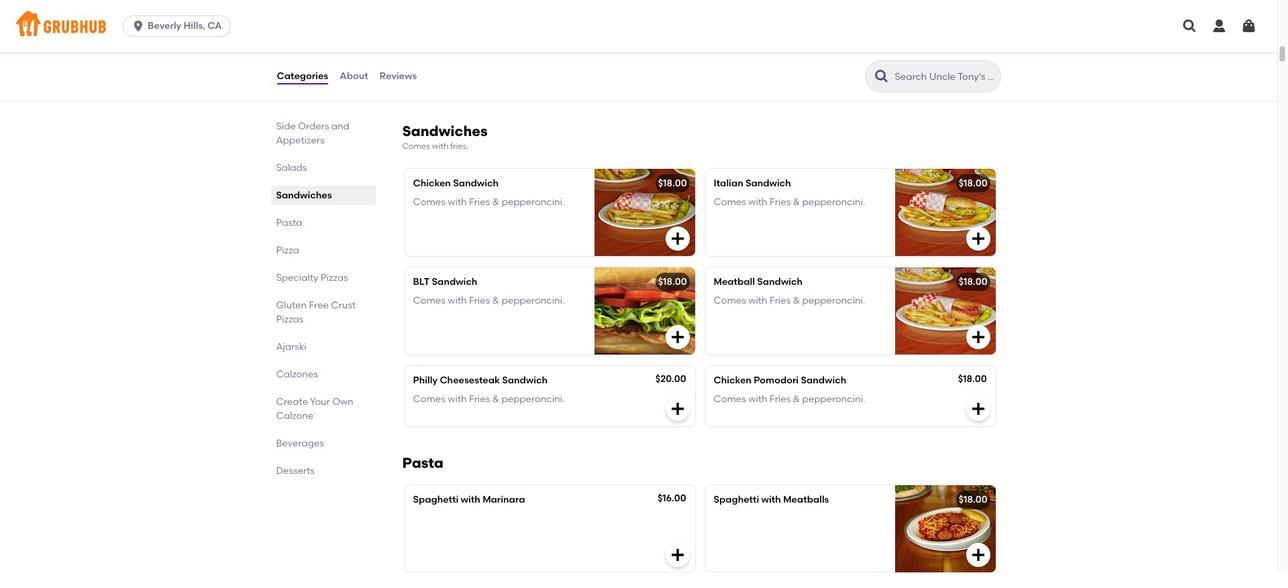 Task type: describe. For each thing, give the bounding box(es) containing it.
shredded
[[793, 42, 837, 54]]

comes for philly cheesesteak sandwich
[[413, 394, 445, 405]]

with inside romaine lettuce, shredded cheese, chicken, croutons come with caesar dressing. (big portion, feeds 2 people)
[[784, 56, 803, 68]]

1 horizontal spatial pizzas
[[321, 272, 348, 284]]

your
[[310, 397, 330, 408]]

blt sandwich image
[[594, 267, 695, 355]]

pizzas inside gluten free crust pizzas
[[276, 314, 303, 325]]

romaine for romaine lettuce, red onions, tomatoes, chicken, curtons, feta cheese, tonys special seasoning. tossed with tonys house ranch sauce. (big portion, feeds 2 people)
[[413, 42, 454, 54]]

with left marinara
[[461, 495, 480, 506]]

$18.00 for blt sandwich
[[658, 276, 687, 288]]

spaghetti with meatballs
[[714, 495, 829, 506]]

meatball sandwich
[[714, 276, 803, 288]]

svg image for chicken pomodori sandwich
[[970, 401, 986, 417]]

tossed
[[413, 70, 444, 81]]

chicken, inside romaine lettuce, shredded cheese, chicken, croutons come with caesar dressing. (big portion, feeds 2 people)
[[876, 42, 916, 54]]

ca
[[207, 20, 222, 32]]

side orders and appetizers
[[276, 121, 349, 146]]

philly cheesesteak sandwich
[[413, 375, 548, 386]]

gluten
[[276, 300, 307, 311]]

lettuce,
[[456, 42, 493, 54]]

comes with fries & pepperoncini. for philly cheesesteak sandwich
[[413, 394, 565, 405]]

comes for chicken pomodori sandwich
[[714, 394, 746, 405]]

with down 'italian sandwich'
[[748, 196, 767, 208]]

pepperoncini. for italian sandwich
[[802, 196, 865, 208]]

house
[[495, 70, 524, 81]]

italian sandwich
[[714, 177, 791, 189]]

fries for blt sandwich
[[469, 295, 490, 307]]

romaine for romaine lettuce, shredded cheese, chicken, croutons come with caesar dressing. (big portion, feeds 2 people)
[[714, 42, 754, 54]]

red
[[495, 42, 513, 54]]

with down chicken sandwich
[[448, 196, 467, 208]]

sandwiches for sandwiches
[[276, 190, 332, 201]]

side
[[276, 121, 296, 132]]

portion, inside romaine lettuce, shredded cheese, chicken, croutons come with caesar dressing. (big portion, feeds 2 people)
[[904, 56, 939, 68]]

with down meatball sandwich on the right of page
[[748, 295, 767, 307]]

(big inside romaine lettuce, shredded cheese, chicken, croutons come with caesar dressing. (big portion, feeds 2 people)
[[884, 56, 902, 68]]

croutons
[[714, 56, 754, 68]]

svg image for philly cheesesteak sandwich
[[669, 401, 685, 417]]

pizza
[[276, 245, 299, 256]]

pepperoncini. for meatball sandwich
[[802, 295, 865, 307]]

with inside "romaine lettuce, red onions, tomatoes, chicken, curtons, feta cheese, tonys special seasoning. tossed with tonys house ranch sauce. (big portion, feeds 2 people)"
[[446, 70, 466, 81]]

fries for philly cheesesteak sandwich
[[469, 394, 490, 405]]

hills,
[[184, 20, 205, 32]]

comes with fries & pepperoncini. for chicken pomodori sandwich
[[714, 394, 865, 405]]

$18.00 for chicken sandwich
[[658, 177, 687, 189]]

svg image inside beverly hills, ca button
[[132, 19, 145, 33]]

comes with fries & pepperoncini. for chicken sandwich
[[413, 196, 565, 208]]

italian
[[714, 177, 743, 189]]

fries for chicken pomodori sandwich
[[770, 394, 791, 405]]

categories
[[277, 70, 328, 82]]

specialty
[[276, 272, 318, 284]]

feeds inside "romaine lettuce, red onions, tomatoes, chicken, curtons, feta cheese, tonys special seasoning. tossed with tonys house ranch sauce. (big portion, feeds 2 people)"
[[413, 83, 440, 95]]

spaghetti for spaghetti with marinara
[[413, 495, 458, 506]]

free
[[309, 300, 329, 311]]

chicken, inside "romaine lettuce, red onions, tomatoes, chicken, curtons, feta cheese, tonys special seasoning. tossed with tonys house ranch sauce. (big portion, feeds 2 people)"
[[602, 42, 642, 54]]

comes for chicken sandwich
[[413, 196, 445, 208]]

pepperoncini. for blt sandwich
[[502, 295, 565, 307]]

blt sandwich
[[413, 276, 477, 288]]

1 vertical spatial tonys
[[468, 70, 493, 81]]

calzone
[[276, 411, 314, 422]]

fries for meatball sandwich
[[770, 295, 791, 307]]

sandwich for chicken sandwich
[[453, 177, 499, 189]]

ranch
[[526, 70, 556, 81]]

chicken sandwich image
[[594, 169, 695, 256]]

philly
[[413, 375, 438, 386]]

sandwiches for sandwiches comes with fries.
[[402, 123, 488, 140]]

comes with fries & pepperoncini. for meatball sandwich
[[714, 295, 865, 307]]

orders
[[298, 121, 329, 132]]

(big inside "romaine lettuce, red onions, tomatoes, chicken, curtons, feta cheese, tonys special seasoning. tossed with tonys house ranch sauce. (big portion, feeds 2 people)"
[[591, 70, 609, 81]]

0 horizontal spatial pasta
[[276, 217, 302, 229]]

sandwiches comes with fries.
[[402, 123, 488, 151]]

about button
[[339, 52, 369, 101]]

$16.00
[[658, 494, 686, 505]]

chicken sandwich
[[413, 177, 499, 189]]

main navigation navigation
[[0, 0, 1277, 52]]

search icon image
[[873, 68, 889, 85]]

$20.00
[[655, 373, 686, 385]]

cheesesteak
[[440, 375, 500, 386]]

Search Uncle Tony's Pizzeria search field
[[893, 70, 996, 83]]

2 inside "romaine lettuce, red onions, tomatoes, chicken, curtons, feta cheese, tonys special seasoning. tossed with tonys house ranch sauce. (big portion, feeds 2 people)"
[[442, 83, 448, 95]]

feta
[[454, 56, 474, 68]]

fries for chicken sandwich
[[469, 196, 490, 208]]

cheese,
[[477, 56, 514, 68]]

pepperoncini. for chicken pomodori sandwich
[[802, 394, 865, 405]]

sandwich for italian sandwich
[[746, 177, 791, 189]]



Task type: vqa. For each thing, say whether or not it's contained in the screenshot.
svg icon within the Beverly Hills, CA button
yes



Task type: locate. For each thing, give the bounding box(es) containing it.
romaine up croutons
[[714, 42, 754, 54]]

feeds
[[714, 70, 741, 81], [413, 83, 440, 95]]

and
[[331, 121, 349, 132]]

comes with fries & pepperoncini.
[[413, 196, 565, 208], [714, 196, 865, 208], [413, 295, 565, 307], [714, 295, 865, 307], [413, 394, 565, 405], [714, 394, 865, 405]]

with inside sandwiches comes with fries.
[[432, 142, 448, 151]]

fries down chicken sandwich
[[469, 196, 490, 208]]

reviews button
[[379, 52, 418, 101]]

caesar
[[806, 56, 839, 68]]

romaine lettuce, shredded cheese, chicken, croutons come with caesar dressing. (big portion, feeds 2 people)
[[714, 42, 939, 81]]

pizzas up the crust
[[321, 272, 348, 284]]

2 down croutons
[[743, 70, 748, 81]]

curtons,
[[413, 56, 452, 68]]

sandwich down fries.
[[453, 177, 499, 189]]

comes with fries & pepperoncini. for blt sandwich
[[413, 295, 565, 307]]

0 horizontal spatial pizzas
[[276, 314, 303, 325]]

1 horizontal spatial feeds
[[714, 70, 741, 81]]

spaghetti for spaghetti with meatballs
[[714, 495, 759, 506]]

0 horizontal spatial feeds
[[413, 83, 440, 95]]

chicken pomodori sandwich
[[714, 375, 846, 386]]

romaine lettuce, red onions, tomatoes, chicken, curtons, feta cheese, tonys special seasoning. tossed with tonys house ranch sauce. (big portion, feeds 2 people)
[[413, 42, 646, 95]]

1 chicken, from the left
[[602, 42, 642, 54]]

1 horizontal spatial pasta
[[402, 455, 444, 471]]

categories button
[[276, 52, 329, 101]]

1 horizontal spatial people)
[[750, 70, 785, 81]]

sandwich right italian
[[746, 177, 791, 189]]

pepperoncini. for philly cheesesteak sandwich
[[502, 394, 565, 405]]

with down feta
[[446, 70, 466, 81]]

romaine lettuce, shredded cheese, chicken, croutons come with caesar dressing. (big portion, feeds 2 people) button
[[706, 15, 995, 95]]

comes with fries & pepperoncini. for italian sandwich
[[714, 196, 865, 208]]

meatball sandwich image
[[895, 267, 995, 355]]

pizzas
[[321, 272, 348, 284], [276, 314, 303, 325]]

romaine inside "romaine lettuce, red onions, tomatoes, chicken, curtons, feta cheese, tonys special seasoning. tossed with tonys house ranch sauce. (big portion, feeds 2 people)"
[[413, 42, 454, 54]]

with
[[784, 56, 803, 68], [446, 70, 466, 81], [432, 142, 448, 151], [448, 196, 467, 208], [748, 196, 767, 208], [448, 295, 467, 307], [748, 295, 767, 307], [448, 394, 467, 405], [748, 394, 767, 405], [461, 495, 480, 506], [761, 495, 781, 506]]

spaghetti with marinara
[[413, 495, 525, 506]]

marinara
[[483, 495, 525, 506]]

appetizers
[[276, 135, 324, 146]]

sandwiches
[[402, 123, 488, 140], [276, 190, 332, 201]]

0 vertical spatial portion,
[[904, 56, 939, 68]]

0 horizontal spatial chicken
[[413, 177, 451, 189]]

crust
[[331, 300, 356, 311]]

specialty pizzas
[[276, 272, 348, 284]]

fries down blt sandwich
[[469, 295, 490, 307]]

$18.00 for italian sandwich
[[959, 177, 987, 189]]

1 vertical spatial (big
[[591, 70, 609, 81]]

svg image for chicken sandwich
[[669, 230, 685, 247]]

feeds down croutons
[[714, 70, 741, 81]]

chicken, up seasoning.
[[602, 42, 642, 54]]

fries down chicken pomodori sandwich
[[770, 394, 791, 405]]

pomodori
[[754, 375, 799, 386]]

sandwich for blt sandwich
[[432, 276, 477, 288]]

meatball
[[714, 276, 755, 288]]

2 romaine from the left
[[714, 42, 754, 54]]

2 chicken, from the left
[[876, 42, 916, 54]]

chicken for chicken sandwich
[[413, 177, 451, 189]]

cheese,
[[839, 42, 874, 54]]

0 vertical spatial pizzas
[[321, 272, 348, 284]]

sandwiches up fries.
[[402, 123, 488, 140]]

(big down seasoning.
[[591, 70, 609, 81]]

onions,
[[516, 42, 550, 54]]

seasoning.
[[579, 56, 629, 68]]

0 horizontal spatial (big
[[591, 70, 609, 81]]

lettuce,
[[757, 42, 791, 54]]

1 horizontal spatial spaghetti
[[714, 495, 759, 506]]

gluten free crust pizzas
[[276, 300, 356, 325]]

comes with fries & pepperoncini. down "philly cheesesteak sandwich"
[[413, 394, 565, 405]]

fries down 'italian sandwich'
[[770, 196, 791, 208]]

sandwich right 'meatball'
[[757, 276, 803, 288]]

meatballs
[[783, 495, 829, 506]]

spaghetti
[[413, 495, 458, 506], [714, 495, 759, 506]]

comes down blt
[[413, 295, 445, 307]]

0 vertical spatial (big
[[884, 56, 902, 68]]

1 horizontal spatial romaine
[[714, 42, 754, 54]]

special
[[544, 56, 577, 68]]

sandwich
[[453, 177, 499, 189], [746, 177, 791, 189], [432, 276, 477, 288], [757, 276, 803, 288], [502, 375, 548, 386], [801, 375, 846, 386]]

comes for meatball sandwich
[[714, 295, 746, 307]]

& for meatball sandwich
[[793, 295, 800, 307]]

$18.00
[[658, 177, 687, 189], [959, 177, 987, 189], [658, 276, 687, 288], [959, 276, 987, 288], [958, 373, 987, 385], [959, 495, 987, 506]]

0 vertical spatial people)
[[750, 70, 785, 81]]

comes down chicken sandwich
[[413, 196, 445, 208]]

come
[[756, 56, 782, 68]]

fries down "philly cheesesteak sandwich"
[[469, 394, 490, 405]]

blt
[[413, 276, 430, 288]]

people) down come in the right of the page
[[750, 70, 785, 81]]

1 horizontal spatial chicken,
[[876, 42, 916, 54]]

1 vertical spatial portion,
[[611, 70, 646, 81]]

comes down philly
[[413, 394, 445, 405]]

(big up search icon
[[884, 56, 902, 68]]

svg image
[[1182, 18, 1198, 34], [1211, 18, 1227, 34], [970, 69, 986, 85], [970, 230, 986, 247], [669, 329, 685, 345], [970, 329, 986, 345], [669, 548, 685, 564], [970, 548, 986, 564]]

sauce.
[[558, 70, 589, 81]]

1 vertical spatial people)
[[450, 83, 485, 95]]

pasta up 'pizza'
[[276, 217, 302, 229]]

chicken down fries.
[[413, 177, 451, 189]]

with down lettuce,
[[784, 56, 803, 68]]

comes with fries & pepperoncini. down meatball sandwich on the right of page
[[714, 295, 865, 307]]

comes down italian
[[714, 196, 746, 208]]

comes with fries & pepperoncini. down 'italian sandwich'
[[714, 196, 865, 208]]

0 vertical spatial chicken
[[413, 177, 451, 189]]

& for chicken sandwich
[[492, 196, 499, 208]]

1 horizontal spatial 2
[[743, 70, 748, 81]]

portion, inside "romaine lettuce, red onions, tomatoes, chicken, curtons, feta cheese, tonys special seasoning. tossed with tonys house ranch sauce. (big portion, feeds 2 people)"
[[611, 70, 646, 81]]

romaine inside romaine lettuce, shredded cheese, chicken, croutons come with caesar dressing. (big portion, feeds 2 people)
[[714, 42, 754, 54]]

pizzas down gluten
[[276, 314, 303, 325]]

tonys down onions,
[[516, 56, 541, 68]]

1 horizontal spatial tonys
[[516, 56, 541, 68]]

portion, down seasoning.
[[611, 70, 646, 81]]

1 horizontal spatial sandwiches
[[402, 123, 488, 140]]

pasta up spaghetti with marinara
[[402, 455, 444, 471]]

comes inside sandwiches comes with fries.
[[402, 142, 430, 151]]

comes down chicken pomodori sandwich
[[714, 394, 746, 405]]

1 vertical spatial feeds
[[413, 83, 440, 95]]

& for chicken pomodori sandwich
[[793, 394, 800, 405]]

create your own calzone
[[276, 397, 353, 422]]

2
[[743, 70, 748, 81], [442, 83, 448, 95]]

0 horizontal spatial romaine
[[413, 42, 454, 54]]

sandwich right blt
[[432, 276, 477, 288]]

fries down meatball sandwich on the right of page
[[770, 295, 791, 307]]

comes for italian sandwich
[[714, 196, 746, 208]]

tonys
[[516, 56, 541, 68], [468, 70, 493, 81]]

tomatoes,
[[552, 42, 600, 54]]

& for italian sandwich
[[793, 196, 800, 208]]

2 inside romaine lettuce, shredded cheese, chicken, croutons come with caesar dressing. (big portion, feeds 2 people)
[[743, 70, 748, 81]]

own
[[332, 397, 353, 408]]

comes with fries & pepperoncini. down chicken pomodori sandwich
[[714, 394, 865, 405]]

fries
[[469, 196, 490, 208], [770, 196, 791, 208], [469, 295, 490, 307], [770, 295, 791, 307], [469, 394, 490, 405], [770, 394, 791, 405]]

1 horizontal spatial portion,
[[904, 56, 939, 68]]

1 horizontal spatial chicken
[[714, 375, 751, 386]]

1 vertical spatial pasta
[[402, 455, 444, 471]]

chicken
[[413, 177, 451, 189], [714, 375, 751, 386]]

calzones
[[276, 369, 318, 380]]

2 down tossed
[[442, 83, 448, 95]]

desserts
[[276, 466, 315, 477]]

feeds down tossed
[[413, 83, 440, 95]]

dressing.
[[841, 56, 882, 68]]

with left fries.
[[432, 142, 448, 151]]

0 vertical spatial sandwiches
[[402, 123, 488, 140]]

sandwich right pomodori
[[801, 375, 846, 386]]

beverly hills, ca
[[148, 20, 222, 32]]

sandwich right cheesesteak
[[502, 375, 548, 386]]

people) inside romaine lettuce, shredded cheese, chicken, croutons come with caesar dressing. (big portion, feeds 2 people)
[[750, 70, 785, 81]]

italian sandwich image
[[895, 169, 995, 256]]

0 vertical spatial 2
[[743, 70, 748, 81]]

0 horizontal spatial chicken,
[[602, 42, 642, 54]]

with left 'meatballs'
[[761, 495, 781, 506]]

comes for blt sandwich
[[413, 295, 445, 307]]

ajarski
[[276, 342, 306, 353]]

with down blt sandwich
[[448, 295, 467, 307]]

about
[[340, 70, 368, 82]]

chicken left pomodori
[[714, 375, 751, 386]]

people) down feta
[[450, 83, 485, 95]]

& for philly cheesesteak sandwich
[[492, 394, 499, 405]]

sandwich for meatball sandwich
[[757, 276, 803, 288]]

1 vertical spatial pizzas
[[276, 314, 303, 325]]

with down cheesesteak
[[448, 394, 467, 405]]

spaghetti with meatballs image
[[895, 486, 995, 573]]

fries for italian sandwich
[[770, 196, 791, 208]]

0 horizontal spatial sandwiches
[[276, 190, 332, 201]]

1 horizontal spatial (big
[[884, 56, 902, 68]]

pepperoncini.
[[502, 196, 565, 208], [802, 196, 865, 208], [502, 295, 565, 307], [802, 295, 865, 307], [502, 394, 565, 405], [802, 394, 865, 405]]

romaine up curtons, at left
[[413, 42, 454, 54]]

1 spaghetti from the left
[[413, 495, 458, 506]]

tonys down cheese,
[[468, 70, 493, 81]]

2 spaghetti from the left
[[714, 495, 759, 506]]

0 horizontal spatial people)
[[450, 83, 485, 95]]

fries.
[[450, 142, 469, 151]]

1 vertical spatial sandwiches
[[276, 190, 332, 201]]

romaine lettuce, red onions, tomatoes, chicken, curtons, feta cheese, tonys special seasoning. tossed with tonys house ranch sauce. (big portion, feeds 2 people) button
[[405, 15, 695, 95]]

(big
[[884, 56, 902, 68], [591, 70, 609, 81]]

feeds inside romaine lettuce, shredded cheese, chicken, croutons come with caesar dressing. (big portion, feeds 2 people)
[[714, 70, 741, 81]]

salads
[[276, 162, 307, 174]]

0 horizontal spatial 2
[[442, 83, 448, 95]]

comes with fries & pepperoncini. down blt sandwich
[[413, 295, 565, 307]]

sandwiches down salads
[[276, 190, 332, 201]]

beverly hills, ca button
[[123, 15, 236, 37]]

0 vertical spatial feeds
[[714, 70, 741, 81]]

0 horizontal spatial tonys
[[468, 70, 493, 81]]

pasta
[[276, 217, 302, 229], [402, 455, 444, 471]]

portion, up search uncle tony's pizzeria search box on the top right
[[904, 56, 939, 68]]

svg image
[[1241, 18, 1257, 34], [132, 19, 145, 33], [669, 230, 685, 247], [669, 401, 685, 417], [970, 401, 986, 417]]

reviews
[[380, 70, 417, 82]]

portion,
[[904, 56, 939, 68], [611, 70, 646, 81]]

0 horizontal spatial portion,
[[611, 70, 646, 81]]

pepperoncini. for chicken sandwich
[[502, 196, 565, 208]]

comes
[[402, 142, 430, 151], [413, 196, 445, 208], [714, 196, 746, 208], [413, 295, 445, 307], [714, 295, 746, 307], [413, 394, 445, 405], [714, 394, 746, 405]]

comes left fries.
[[402, 142, 430, 151]]

1 vertical spatial chicken
[[714, 375, 751, 386]]

0 vertical spatial pasta
[[276, 217, 302, 229]]

0 vertical spatial tonys
[[516, 56, 541, 68]]

people) inside "romaine lettuce, red onions, tomatoes, chicken, curtons, feta cheese, tonys special seasoning. tossed with tonys house ranch sauce. (big portion, feeds 2 people)"
[[450, 83, 485, 95]]

comes with fries & pepperoncini. down chicken sandwich
[[413, 196, 565, 208]]

with down pomodori
[[748, 394, 767, 405]]

chicken, up search icon
[[876, 42, 916, 54]]

create
[[276, 397, 308, 408]]

& for blt sandwich
[[492, 295, 499, 307]]

1 vertical spatial 2
[[442, 83, 448, 95]]

comes down 'meatball'
[[714, 295, 746, 307]]

chicken for chicken pomodori sandwich
[[714, 375, 751, 386]]

romaine
[[413, 42, 454, 54], [714, 42, 754, 54]]

$18.00 for meatball sandwich
[[959, 276, 987, 288]]

chicken,
[[602, 42, 642, 54], [876, 42, 916, 54]]

0 horizontal spatial spaghetti
[[413, 495, 458, 506]]

&
[[492, 196, 499, 208], [793, 196, 800, 208], [492, 295, 499, 307], [793, 295, 800, 307], [492, 394, 499, 405], [793, 394, 800, 405]]

beverages
[[276, 438, 324, 450]]

1 romaine from the left
[[413, 42, 454, 54]]

people)
[[750, 70, 785, 81], [450, 83, 485, 95]]

beverly
[[148, 20, 181, 32]]



